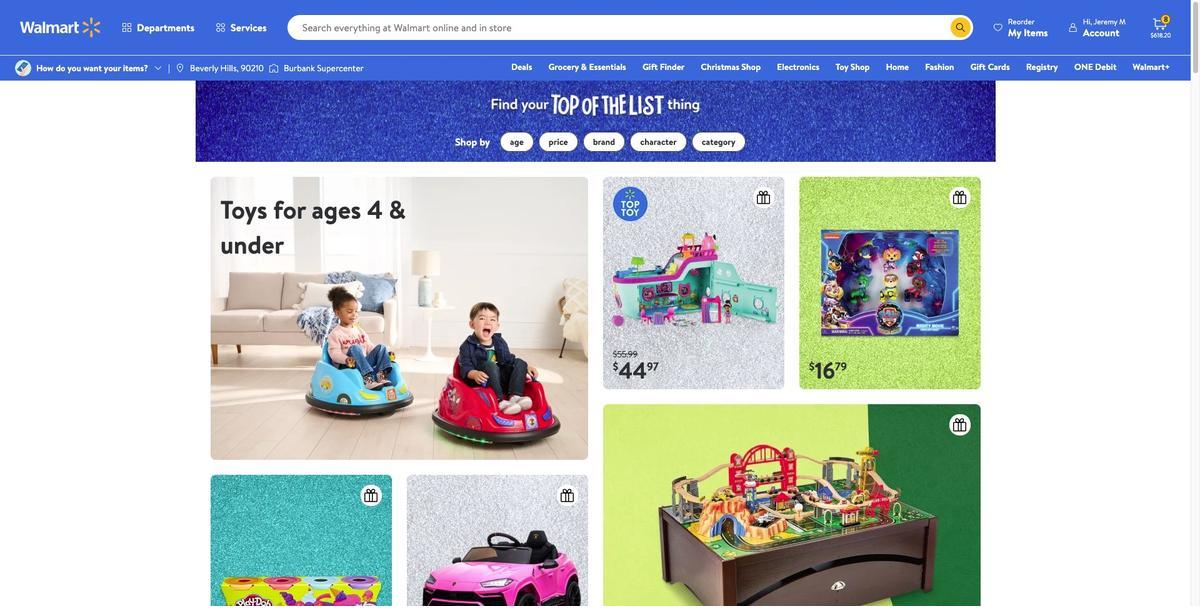 Task type: vqa. For each thing, say whether or not it's contained in the screenshot.
search icon
yes



Task type: describe. For each thing, give the bounding box(es) containing it.
supercenter
[[317, 62, 364, 74]]

hi, jeremy m account
[[1083, 16, 1126, 39]]

cards
[[988, 61, 1010, 73]]

walmart+ link
[[1128, 60, 1176, 74]]

essentials
[[589, 61, 626, 73]]

burbank supercenter
[[284, 62, 364, 74]]

character button
[[630, 132, 687, 152]]

registry
[[1026, 61, 1058, 73]]

items?
[[123, 62, 148, 74]]

gift for gift finder
[[643, 61, 658, 73]]

search icon image
[[956, 23, 966, 33]]

electronics
[[777, 61, 820, 73]]

reorder
[[1008, 16, 1035, 27]]

deals link
[[506, 60, 538, 74]]

& inside toys for ages 4 & under
[[389, 192, 406, 227]]

character
[[640, 136, 677, 148]]

gift cards link
[[965, 60, 1016, 74]]

registry link
[[1021, 60, 1064, 74]]

m
[[1120, 16, 1126, 27]]

 image for burbank supercenter
[[269, 62, 279, 74]]

8
[[1164, 14, 1168, 25]]

brand button
[[583, 132, 625, 152]]

0 horizontal spatial shop
[[455, 135, 477, 149]]

christmas shop
[[701, 61, 761, 73]]

age button
[[500, 132, 534, 152]]

$ inside the $ 16 79
[[809, 359, 815, 375]]

toy
[[836, 61, 849, 73]]

toy shop link
[[830, 60, 876, 74]]

toys for ages 4 & under
[[220, 192, 406, 262]]

under
[[220, 227, 284, 262]]

hi,
[[1083, 16, 1093, 27]]

fashion
[[925, 61, 954, 73]]

your
[[104, 62, 121, 74]]

$ inside $55.99 $ 44 97
[[613, 359, 619, 375]]

Walmart Site-Wide search field
[[287, 15, 973, 40]]

reorder my items
[[1008, 16, 1048, 39]]

gabby's dollhouse, gabby cat friend ship cruise ship toy vehicle playset, for kids age 3 and up image
[[603, 177, 784, 390]]

do
[[56, 62, 65, 74]]

gift for gift cards
[[971, 61, 986, 73]]

one
[[1075, 61, 1093, 73]]

christmas
[[701, 61, 740, 73]]

departments
[[137, 21, 195, 34]]

category button
[[692, 132, 746, 152]]

brand
[[593, 136, 615, 148]]

fashion link
[[920, 60, 960, 74]]

walmart+
[[1133, 61, 1170, 73]]

you
[[68, 62, 81, 74]]

gift cards
[[971, 61, 1010, 73]]

debit
[[1095, 61, 1117, 73]]

kidkraft metropolis wooden train set and train table with 100 accessories image
[[603, 405, 981, 606]]

category
[[702, 136, 736, 148]]

one debit
[[1075, 61, 1117, 73]]

8 $618.20
[[1151, 14, 1172, 39]]

paw patrol: the mighty movie, 6 -piece toy figure pack, for kids ages 3+ image
[[799, 177, 981, 390]]

by
[[480, 135, 490, 149]]

home link
[[881, 60, 915, 74]]

shop for toy shop
[[851, 61, 870, 73]]



Task type: locate. For each thing, give the bounding box(es) containing it.
& right '4'
[[389, 192, 406, 227]]

$
[[613, 359, 619, 375], [809, 359, 815, 375]]

burbank
[[284, 62, 315, 74]]

grocery
[[549, 61, 579, 73]]

want
[[83, 62, 102, 74]]

97
[[647, 359, 659, 375]]

shop for christmas shop
[[742, 61, 761, 73]]

price
[[549, 136, 568, 148]]

0 horizontal spatial gift
[[643, 61, 658, 73]]

gift finder
[[643, 61, 685, 73]]

departments button
[[111, 13, 205, 43]]

home
[[886, 61, 909, 73]]

0 horizontal spatial $
[[613, 359, 619, 375]]

1 horizontal spatial shop
[[742, 61, 761, 73]]

toy shop
[[836, 61, 870, 73]]

services
[[231, 21, 267, 34]]

one debit link
[[1069, 60, 1123, 74]]

shop right toy
[[851, 61, 870, 73]]

4
[[367, 192, 383, 227]]

gift finder link
[[637, 60, 690, 74]]

|
[[168, 62, 170, 74]]

Search search field
[[287, 15, 973, 40]]

shop by
[[455, 135, 490, 149]]

$55.99
[[613, 348, 638, 361]]

79
[[835, 359, 847, 375]]

0 horizontal spatial &
[[389, 192, 406, 227]]

deals
[[511, 61, 532, 73]]

16
[[815, 355, 835, 387]]

&
[[581, 61, 587, 73], [389, 192, 406, 227]]

shop
[[742, 61, 761, 73], [851, 61, 870, 73], [455, 135, 477, 149]]

for
[[273, 192, 306, 227]]

$618.20
[[1151, 31, 1172, 39]]

1 horizontal spatial gift
[[971, 61, 986, 73]]

shop inside christmas shop link
[[742, 61, 761, 73]]

beverly
[[190, 62, 218, 74]]

age
[[510, 136, 524, 148]]

toys
[[220, 192, 267, 227]]

shop right "christmas"
[[742, 61, 761, 73]]

gift left cards
[[971, 61, 986, 73]]

find your top of the list thing image
[[475, 81, 716, 122]]

shop inside the toy shop link
[[851, 61, 870, 73]]

walmart image
[[20, 18, 101, 38]]

my
[[1008, 25, 1022, 39]]

$ 16 79
[[809, 355, 847, 387]]

beverly hills, 90210
[[190, 62, 264, 74]]

gift left finder at the top of the page
[[643, 61, 658, 73]]

account
[[1083, 25, 1120, 39]]

jeremy
[[1094, 16, 1118, 27]]

0 vertical spatial &
[[581, 61, 587, 73]]

$ left 79
[[809, 359, 815, 375]]

2 $ from the left
[[809, 359, 815, 375]]

play-doh modeling compound color wheel play dough set - 4 color (4 piece) image
[[210, 475, 392, 606]]

ages
[[312, 192, 361, 227]]

hills,
[[220, 62, 239, 74]]

$ left 97
[[613, 359, 619, 375]]

price button
[[539, 132, 578, 152]]

how do you want your items?
[[36, 62, 148, 74]]

items
[[1024, 25, 1048, 39]]

grocery & essentials
[[549, 61, 626, 73]]

 image for how do you want your items?
[[15, 60, 31, 76]]

how
[[36, 62, 54, 74]]

2 horizontal spatial shop
[[851, 61, 870, 73]]

1 vertical spatial &
[[389, 192, 406, 227]]

shop left by
[[455, 135, 477, 149]]

1 $ from the left
[[613, 359, 619, 375]]

1 gift from the left
[[643, 61, 658, 73]]

2 gift from the left
[[971, 61, 986, 73]]

electronics link
[[772, 60, 825, 74]]

lamborghini 12 v powered ride on cars, remote control, battery powered, pink image
[[407, 475, 588, 606]]

44
[[619, 355, 647, 387]]

90210
[[241, 62, 264, 74]]

services button
[[205, 13, 277, 43]]

grocery & essentials link
[[543, 60, 632, 74]]

 image for beverly hills, 90210
[[175, 63, 185, 73]]

& right the grocery
[[581, 61, 587, 73]]

$55.99 $ 44 97
[[613, 348, 659, 387]]

1 horizontal spatial &
[[581, 61, 587, 73]]

finder
[[660, 61, 685, 73]]

 image
[[15, 60, 31, 76], [269, 62, 279, 74], [175, 63, 185, 73], [210, 177, 588, 460]]

christmas shop link
[[695, 60, 767, 74]]

1 horizontal spatial $
[[809, 359, 815, 375]]

gift
[[643, 61, 658, 73], [971, 61, 986, 73]]



